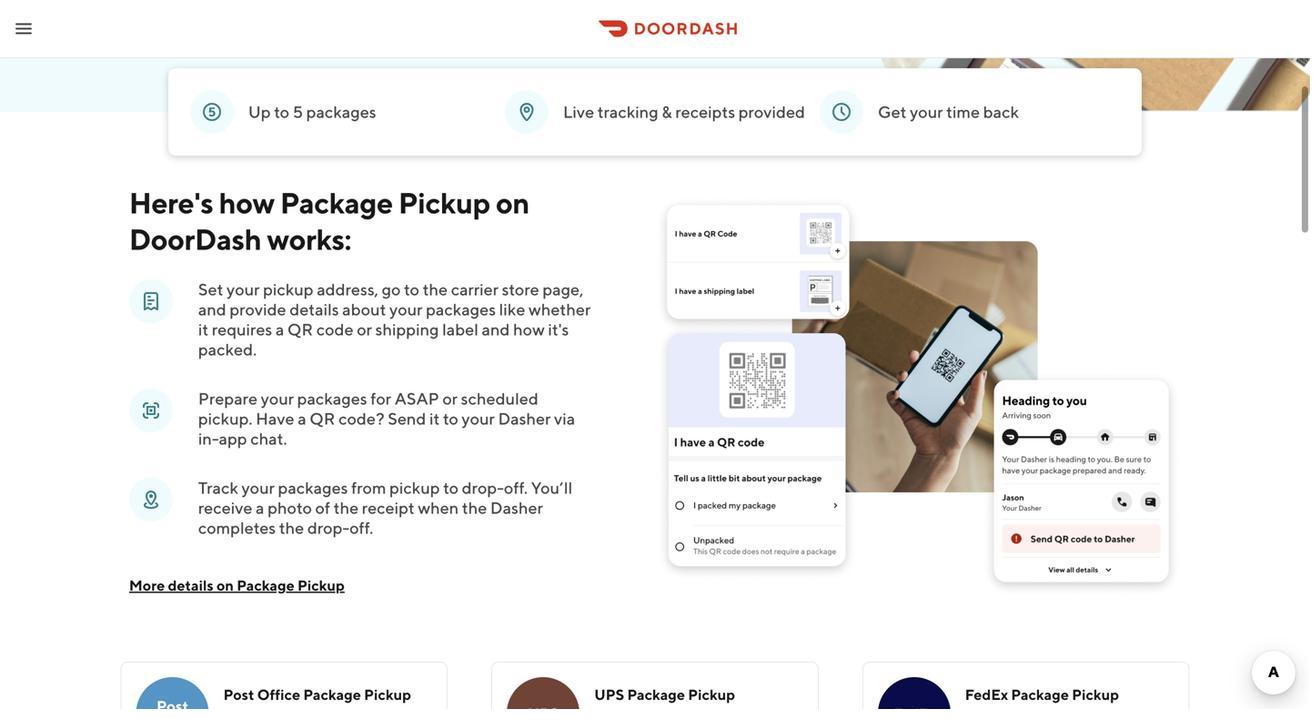 Task type: locate. For each thing, give the bounding box(es) containing it.
your inside "track your packages from pickup to drop-off. you'll receive a photo of the receipt when the dasher completes the drop-off."
[[242, 478, 275, 498]]

on up store
[[496, 186, 530, 220]]

your right get
[[910, 102, 944, 122]]

on down completes
[[217, 577, 234, 594]]

photo
[[268, 498, 312, 518]]

1 vertical spatial or
[[443, 389, 458, 408]]

your
[[910, 102, 944, 122], [227, 279, 260, 299], [390, 300, 423, 319], [261, 389, 294, 408], [462, 409, 495, 428], [242, 478, 275, 498]]

off. down receipt
[[350, 518, 373, 538]]

1 horizontal spatial how
[[513, 320, 545, 339]]

1 horizontal spatial on
[[496, 186, 530, 220]]

dasher inside "track your packages from pickup to drop-off. you'll receive a photo of the receipt when the dasher completes the drop-off."
[[491, 498, 543, 518]]

and
[[198, 300, 226, 319], [482, 320, 510, 339]]

packages inside "track your packages from pickup to drop-off. you'll receive a photo of the receipt when the dasher completes the drop-off."
[[278, 478, 348, 498]]

code?
[[339, 409, 385, 428]]

0 horizontal spatial drop-
[[308, 518, 350, 538]]

via
[[554, 409, 575, 428]]

app
[[219, 429, 247, 448]]

the inside set your pickup address, go to the carrier store page, and  provide details about your packages like  whether it requires a qr code or shipping label and how it's packed.
[[423, 279, 448, 299]]

it up packed.
[[198, 320, 209, 339]]

package pickup store image image left fedex
[[878, 677, 951, 709]]

0 horizontal spatial details
[[168, 577, 214, 594]]

to inside prepare your packages for asap or scheduled pickup. have a qr code? send it to your dasher via in-app chat.
[[443, 409, 459, 428]]

0 vertical spatial drop-
[[462, 478, 504, 498]]

1 vertical spatial a
[[298, 409, 306, 428]]

5
[[293, 102, 303, 122]]

0 vertical spatial pickup
[[263, 279, 314, 299]]

1 vertical spatial on
[[217, 577, 234, 594]]

the down photo
[[279, 518, 304, 538]]

ups
[[595, 686, 625, 703]]

0 vertical spatial details
[[290, 300, 339, 319]]

0 horizontal spatial package pickup store image image
[[136, 677, 209, 709]]

dasher down you'll
[[491, 498, 543, 518]]

dasher
[[498, 409, 551, 428], [491, 498, 543, 518]]

1 horizontal spatial or
[[443, 389, 458, 408]]

how
[[219, 186, 275, 220], [513, 320, 545, 339]]

1 horizontal spatial a
[[276, 320, 284, 339]]

packages
[[306, 102, 377, 122], [426, 300, 496, 319], [297, 389, 367, 408], [278, 478, 348, 498]]

the
[[423, 279, 448, 299], [334, 498, 359, 518], [462, 498, 487, 518], [279, 518, 304, 538]]

drop- left you'll
[[462, 478, 504, 498]]

package pickup store image image for ups
[[507, 677, 580, 709]]

on
[[496, 186, 530, 220], [217, 577, 234, 594]]

pickup
[[399, 186, 491, 220], [298, 577, 345, 594], [364, 686, 411, 703], [688, 686, 736, 703], [1073, 686, 1120, 703]]

2 horizontal spatial a
[[298, 409, 306, 428]]

how inside here's how package pickup on doordash works:
[[219, 186, 275, 220]]

to right go
[[404, 279, 420, 299]]

1 vertical spatial it
[[430, 409, 440, 428]]

pickup
[[263, 279, 314, 299], [390, 478, 440, 498]]

receipt
[[362, 498, 415, 518]]

2 package pickup store image image from the left
[[507, 677, 580, 709]]

chat.
[[251, 429, 287, 448]]

to
[[274, 102, 290, 122], [404, 279, 420, 299], [443, 409, 459, 428], [443, 478, 459, 498]]

1 horizontal spatial drop-
[[462, 478, 504, 498]]

provide
[[230, 300, 286, 319]]

0 vertical spatial on
[[496, 186, 530, 220]]

qr left code?
[[310, 409, 336, 428]]

package pickup store image image left ups
[[507, 677, 580, 709]]

more details on package pickup button
[[129, 567, 345, 604]]

off. left you'll
[[504, 478, 528, 498]]

1 vertical spatial qr
[[310, 409, 336, 428]]

asap
[[395, 389, 439, 408]]

1 vertical spatial details
[[168, 577, 214, 594]]

a left photo
[[256, 498, 264, 518]]

1 vertical spatial off.
[[350, 518, 373, 538]]

0 horizontal spatial or
[[357, 320, 372, 339]]

0 horizontal spatial and
[[198, 300, 226, 319]]

to up when
[[443, 478, 459, 498]]

package pickup store image image for post
[[136, 677, 209, 709]]

0 horizontal spatial it
[[198, 320, 209, 339]]

1 vertical spatial dasher
[[491, 498, 543, 518]]

fedex
[[966, 686, 1009, 703]]

package pickup store image image left post
[[136, 677, 209, 709]]

0 horizontal spatial pickup
[[263, 279, 314, 299]]

your up have
[[261, 389, 294, 408]]

0 horizontal spatial on
[[217, 577, 234, 594]]

0 vertical spatial it
[[198, 320, 209, 339]]

page,
[[543, 279, 584, 299]]

drop- down of
[[308, 518, 350, 538]]

1 package pickup store image image from the left
[[136, 677, 209, 709]]

package up "works:"
[[280, 186, 393, 220]]

0 vertical spatial a
[[276, 320, 284, 339]]

pickup inside set your pickup address, go to the carrier store page, and  provide details about your packages like  whether it requires a qr code or shipping label and how it's packed.
[[263, 279, 314, 299]]

time
[[947, 102, 981, 122]]

package right ups
[[628, 686, 685, 703]]

a right have
[[298, 409, 306, 428]]

qr left code on the left top
[[288, 320, 313, 339]]

0 vertical spatial qr
[[288, 320, 313, 339]]

packages up of
[[278, 478, 348, 498]]

or down the "about" at the top left of the page
[[357, 320, 372, 339]]

from
[[351, 478, 386, 498]]

the right of
[[334, 498, 359, 518]]

1 horizontal spatial off.
[[504, 478, 528, 498]]

packages up code?
[[297, 389, 367, 408]]

your for for
[[261, 389, 294, 408]]

0 horizontal spatial off.
[[350, 518, 373, 538]]

package pickup store image image for fedex
[[878, 677, 951, 709]]

pickup inside here's how package pickup on doordash works:
[[399, 186, 491, 220]]

and down set
[[198, 300, 226, 319]]

0 vertical spatial off.
[[504, 478, 528, 498]]

or
[[357, 320, 372, 339], [443, 389, 458, 408]]

1 horizontal spatial details
[[290, 300, 339, 319]]

packages right 5
[[306, 102, 377, 122]]

provided
[[739, 102, 806, 122]]

prepare your packages for asap or scheduled pickup. have a qr code? send it to your dasher via in-app chat.
[[198, 389, 575, 448]]

package inside here's how package pickup on doordash works:
[[280, 186, 393, 220]]

address,
[[317, 279, 379, 299]]

it inside prepare your packages for asap or scheduled pickup. have a qr code? send it to your dasher via in-app chat.
[[430, 409, 440, 428]]

how up doordash
[[219, 186, 275, 220]]

package
[[280, 186, 393, 220], [237, 577, 295, 594], [303, 686, 361, 703], [628, 686, 685, 703], [1012, 686, 1070, 703]]

a down provide on the top left of the page
[[276, 320, 284, 339]]

how inside set your pickup address, go to the carrier store page, and  provide details about your packages like  whether it requires a qr code or shipping label and how it's packed.
[[513, 320, 545, 339]]

your up provide on the top left of the page
[[227, 279, 260, 299]]

details up code on the left top
[[290, 300, 339, 319]]

the left the carrier
[[423, 279, 448, 299]]

it down asap
[[430, 409, 440, 428]]

1 vertical spatial how
[[513, 320, 545, 339]]

pickup up provide on the top left of the page
[[263, 279, 314, 299]]

pickup up when
[[390, 478, 440, 498]]

0 horizontal spatial a
[[256, 498, 264, 518]]

1 horizontal spatial pickup
[[390, 478, 440, 498]]

in-
[[198, 429, 219, 448]]

0 horizontal spatial how
[[219, 186, 275, 220]]

package down completes
[[237, 577, 295, 594]]

0 vertical spatial or
[[357, 320, 372, 339]]

&
[[662, 102, 673, 122]]

3 package pickup store image image from the left
[[878, 677, 951, 709]]

set your pickup address, go to the carrier store page, and  provide details about your packages like  whether it requires a qr code or shipping label and how it's packed.
[[198, 279, 591, 359]]

1 horizontal spatial and
[[482, 320, 510, 339]]

or right asap
[[443, 389, 458, 408]]

1 vertical spatial pickup
[[390, 478, 440, 498]]

and down like
[[482, 320, 510, 339]]

details right more
[[168, 577, 214, 594]]

label
[[442, 320, 479, 339]]

your up photo
[[242, 478, 275, 498]]

package pickup store image image
[[136, 677, 209, 709], [507, 677, 580, 709], [878, 677, 951, 709]]

to right send
[[443, 409, 459, 428]]

or inside prepare your packages for asap or scheduled pickup. have a qr code? send it to your dasher via in-app chat.
[[443, 389, 458, 408]]

post
[[224, 686, 254, 703]]

qr
[[288, 320, 313, 339], [310, 409, 336, 428]]

0 vertical spatial how
[[219, 186, 275, 220]]

2 vertical spatial a
[[256, 498, 264, 518]]

a
[[276, 320, 284, 339], [298, 409, 306, 428], [256, 498, 264, 518]]

1 horizontal spatial package pickup store image image
[[507, 677, 580, 709]]

code
[[317, 320, 354, 339]]

details
[[290, 300, 339, 319], [168, 577, 214, 594]]

on inside here's how package pickup on doordash works:
[[496, 186, 530, 220]]

dasher down scheduled
[[498, 409, 551, 428]]

2 horizontal spatial package pickup store image image
[[878, 677, 951, 709]]

a inside set your pickup address, go to the carrier store page, and  provide details about your packages like  whether it requires a qr code or shipping label and how it's packed.
[[276, 320, 284, 339]]

off.
[[504, 478, 528, 498], [350, 518, 373, 538]]

0 vertical spatial dasher
[[498, 409, 551, 428]]

it
[[198, 320, 209, 339], [430, 409, 440, 428]]

you'll
[[531, 478, 573, 498]]

drop-
[[462, 478, 504, 498], [308, 518, 350, 538]]

go
[[382, 279, 401, 299]]

receipts
[[676, 102, 736, 122]]

how down like
[[513, 320, 545, 339]]

live tracking & receipts provided
[[563, 102, 806, 122]]

store
[[502, 279, 540, 299]]

packages up label at the left top
[[426, 300, 496, 319]]

open menu image
[[13, 18, 35, 40]]

1 horizontal spatial it
[[430, 409, 440, 428]]

completes
[[198, 518, 276, 538]]



Task type: describe. For each thing, give the bounding box(es) containing it.
your for from
[[242, 478, 275, 498]]

live
[[563, 102, 595, 122]]

prepare
[[198, 389, 258, 408]]

details inside set your pickup address, go to the carrier store page, and  provide details about your packages like  whether it requires a qr code or shipping label and how it's packed.
[[290, 300, 339, 319]]

your down scheduled
[[462, 409, 495, 428]]

for
[[371, 389, 392, 408]]

1 vertical spatial and
[[482, 320, 510, 339]]

qr inside prepare your packages for asap or scheduled pickup. have a qr code? send it to your dasher via in-app chat.
[[310, 409, 336, 428]]

back
[[984, 102, 1020, 122]]

have
[[256, 409, 295, 428]]

your up shipping
[[390, 300, 423, 319]]

shipping
[[376, 320, 439, 339]]

office
[[257, 686, 300, 703]]

about
[[342, 300, 386, 319]]

up
[[248, 102, 271, 122]]

or inside set your pickup address, go to the carrier store page, and  provide details about your packages like  whether it requires a qr code or shipping label and how it's packed.
[[357, 320, 372, 339]]

tracking
[[598, 102, 659, 122]]

package inside button
[[237, 577, 295, 594]]

requires
[[212, 320, 272, 339]]

track
[[198, 478, 238, 498]]

a inside "track your packages from pickup to drop-off. you'll receive a photo of the receipt when the dasher completes the drop-off."
[[256, 498, 264, 518]]

it's
[[548, 320, 569, 339]]

get
[[879, 102, 907, 122]]

pickup inside button
[[298, 577, 345, 594]]

more
[[129, 577, 165, 594]]

send
[[388, 409, 426, 428]]

how to use package pickup illustration image
[[655, 112, 1182, 621]]

the right when
[[462, 498, 487, 518]]

set
[[198, 279, 223, 299]]

dasher inside prepare your packages for asap or scheduled pickup. have a qr code? send it to your dasher via in-app chat.
[[498, 409, 551, 428]]

packages inside prepare your packages for asap or scheduled pickup. have a qr code? send it to your dasher via in-app chat.
[[297, 389, 367, 408]]

on inside button
[[217, 577, 234, 594]]

package right fedex
[[1012, 686, 1070, 703]]

your for back
[[910, 102, 944, 122]]

track your packages from pickup to drop-off. you'll receive a photo of the receipt when the dasher completes the drop-off.
[[198, 478, 573, 538]]

whether
[[529, 300, 591, 319]]

package right office at the left bottom of page
[[303, 686, 361, 703]]

here's
[[129, 186, 213, 220]]

pickup.
[[198, 409, 253, 428]]

fedex package pickup
[[966, 686, 1120, 703]]

when
[[418, 498, 459, 518]]

0 vertical spatial and
[[198, 300, 226, 319]]

ups package pickup
[[595, 686, 736, 703]]

here's how package pickup on doordash works:
[[129, 186, 530, 256]]

to inside "track your packages from pickup to drop-off. you'll receive a photo of the receipt when the dasher completes the drop-off."
[[443, 478, 459, 498]]

more details on package pickup
[[129, 577, 345, 594]]

up to 5 packages
[[248, 102, 377, 122]]

post office package pickup
[[224, 686, 411, 703]]

pickup inside "track your packages from pickup to drop-off. you'll receive a photo of the receipt when the dasher completes the drop-off."
[[390, 478, 440, 498]]

works:
[[267, 222, 351, 256]]

a inside prepare your packages for asap or scheduled pickup. have a qr code? send it to your dasher via in-app chat.
[[298, 409, 306, 428]]

it inside set your pickup address, go to the carrier store page, and  provide details about your packages like  whether it requires a qr code or shipping label and how it's packed.
[[198, 320, 209, 339]]

1 vertical spatial drop-
[[308, 518, 350, 538]]

carrier
[[451, 279, 499, 299]]

your for address,
[[227, 279, 260, 299]]

get your time back
[[879, 102, 1020, 122]]

packages inside set your pickup address, go to the carrier store page, and  provide details about your packages like  whether it requires a qr code or shipping label and how it's packed.
[[426, 300, 496, 319]]

of
[[315, 498, 331, 518]]

like
[[499, 300, 526, 319]]

to inside set your pickup address, go to the carrier store page, and  provide details about your packages like  whether it requires a qr code or shipping label and how it's packed.
[[404, 279, 420, 299]]

packed.
[[198, 340, 257, 359]]

scheduled
[[461, 389, 539, 408]]

details inside button
[[168, 577, 214, 594]]

doordash
[[129, 222, 262, 256]]

receive
[[198, 498, 253, 518]]

qr inside set your pickup address, go to the carrier store page, and  provide details about your packages like  whether it requires a qr code or shipping label and how it's packed.
[[288, 320, 313, 339]]

to left 5
[[274, 102, 290, 122]]



Task type: vqa. For each thing, say whether or not it's contained in the screenshot.
Dasher inside Prepare your packages for ASAP or scheduled pickup. Have a QR code? Send it to your Dasher via in-app chat.
yes



